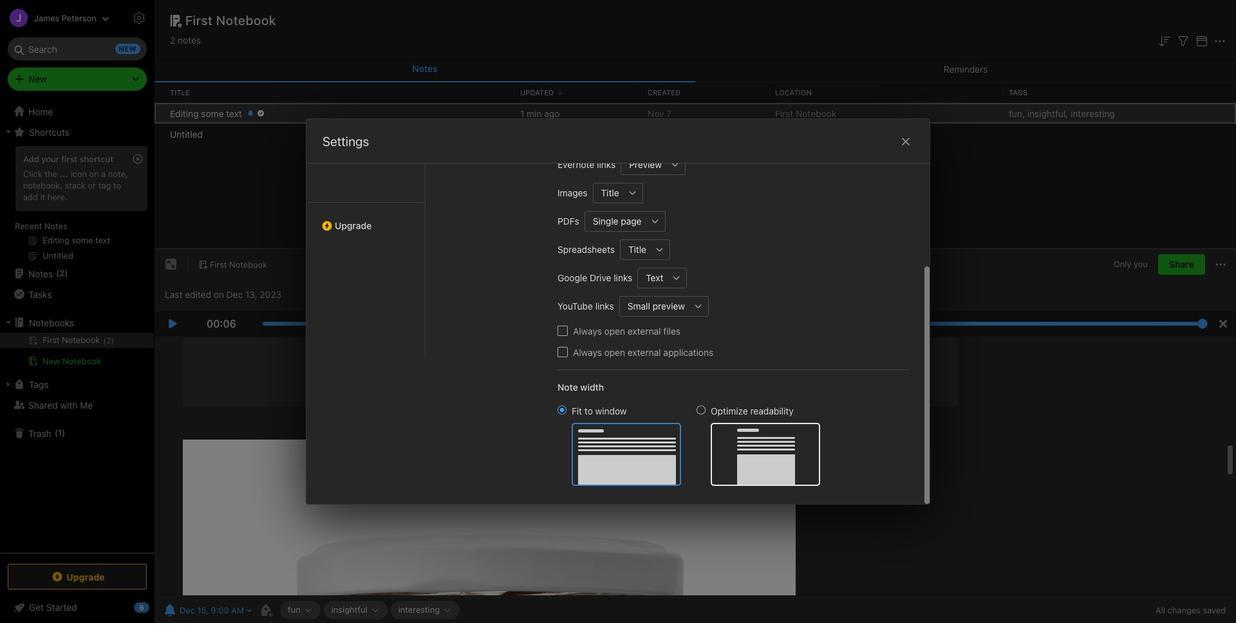 Task type: describe. For each thing, give the bounding box(es) containing it.
recent
[[15, 221, 42, 231]]

00:06
[[207, 318, 236, 330]]

Always open external files checkbox
[[558, 326, 568, 336]]

share button
[[1159, 255, 1206, 275]]

Choose default view option for Evernote links field
[[621, 154, 686, 175]]

first inside button
[[210, 259, 227, 270]]

( for notes
[[56, 268, 59, 278]]

title button for images
[[593, 183, 623, 203]]

notebooks link
[[0, 312, 154, 333]]

settings inside tooltip
[[162, 12, 196, 23]]

home
[[28, 106, 53, 117]]

tags button
[[0, 374, 154, 395]]

images
[[558, 187, 588, 198]]

interesting button
[[391, 602, 460, 620]]

always open external applications
[[573, 347, 714, 358]]

new notebook
[[43, 356, 101, 366]]

expand tags image
[[3, 379, 14, 390]]

drive
[[590, 272, 611, 283]]

here.
[[48, 192, 67, 202]]

add tag image
[[258, 603, 274, 618]]

1 min ago
[[520, 108, 560, 119]]

tasks
[[28, 289, 52, 300]]

only you
[[1114, 259, 1148, 269]]

tab list containing notes
[[155, 57, 1237, 82]]

readability
[[751, 405, 794, 416]]

optimize
[[711, 405, 748, 416]]

untitled button
[[155, 124, 1237, 144]]

fun
[[288, 605, 301, 615]]

location
[[775, 88, 812, 96]]

some
[[201, 108, 224, 119]]

notebook inside button
[[229, 259, 267, 270]]

untitled
[[170, 128, 203, 139]]

note,
[[108, 169, 128, 179]]

external for applications
[[628, 347, 661, 358]]

fit
[[572, 405, 582, 416]]

Always open external applications checkbox
[[558, 347, 568, 357]]

preview button
[[621, 154, 665, 175]]

notebook inside row group
[[796, 108, 837, 119]]

add
[[23, 154, 39, 164]]

13,
[[245, 289, 257, 300]]

0 vertical spatial first notebook
[[185, 13, 276, 28]]

notes
[[178, 35, 201, 46]]

0 vertical spatial upgrade button
[[307, 202, 425, 236]]

notes for notes ( 2 )
[[28, 268, 53, 279]]

saved
[[1203, 605, 1226, 616]]

tag
[[98, 180, 111, 191]]

( for trash
[[55, 428, 58, 438]]

text
[[226, 108, 242, 119]]

expand note image
[[164, 257, 179, 273]]

first notebook button
[[194, 256, 272, 274]]

1 vertical spatial links
[[614, 272, 633, 283]]

all
[[1156, 605, 1166, 616]]

0 vertical spatial title
[[170, 88, 190, 96]]

always for always open external applications
[[573, 347, 602, 358]]

Choose default view option for Images field
[[593, 183, 643, 203]]

new button
[[8, 68, 147, 91]]

a
[[101, 169, 106, 179]]

fun button
[[280, 602, 321, 620]]

page
[[621, 216, 642, 227]]

ago
[[544, 108, 560, 119]]

first notebook inside row group
[[775, 108, 837, 119]]

notes for notes
[[412, 63, 438, 74]]

fun, insightful, interesting
[[1009, 108, 1115, 119]]

...
[[60, 169, 68, 179]]

optimize readability
[[711, 405, 794, 416]]

notebooks
[[29, 317, 74, 328]]

updated
[[520, 88, 554, 96]]

applications
[[664, 347, 714, 358]]

upgrade for the top upgrade popup button
[[335, 220, 372, 231]]

1 inside trash ( 1 )
[[58, 428, 62, 438]]

single page button
[[585, 211, 645, 232]]

with
[[60, 400, 78, 411]]

note width
[[558, 382, 604, 393]]

width
[[581, 382, 604, 393]]

external for files
[[628, 326, 661, 336]]

note window element
[[155, 249, 1237, 623]]

Optimize readability radio
[[697, 405, 706, 414]]

google drive links
[[558, 272, 633, 283]]

new notebook group
[[0, 333, 154, 374]]

open for always open external applications
[[605, 347, 625, 358]]

window
[[595, 405, 627, 416]]

shared with me
[[28, 400, 93, 411]]

notes ( 2 )
[[28, 268, 68, 279]]

option group containing fit to window
[[558, 404, 820, 486]]

editing
[[170, 108, 199, 119]]

) for trash
[[62, 428, 65, 438]]

google
[[558, 272, 587, 283]]

always open external files
[[573, 326, 681, 336]]

trash ( 1 )
[[28, 428, 65, 439]]

min
[[527, 108, 542, 119]]

evernote
[[558, 159, 595, 170]]

fun,
[[1009, 108, 1025, 119]]

settings tooltip
[[143, 5, 206, 31]]

1 vertical spatial first
[[775, 108, 794, 119]]

nov
[[648, 108, 664, 119]]

) for notes
[[65, 268, 68, 278]]

last
[[165, 289, 183, 300]]

small
[[628, 301, 650, 312]]



Task type: vqa. For each thing, say whether or not it's contained in the screenshot.
'Shortcuts' button
yes



Task type: locate. For each thing, give the bounding box(es) containing it.
always right always open external files option
[[573, 326, 602, 336]]

expand notebooks image
[[3, 317, 14, 328]]

recent notes
[[15, 221, 67, 231]]

0 horizontal spatial tags
[[29, 379, 49, 390]]

1 horizontal spatial 2
[[170, 35, 175, 46]]

edited
[[185, 289, 211, 300]]

)
[[65, 268, 68, 278], [62, 428, 65, 438]]

( inside notes ( 2 )
[[56, 268, 59, 278]]

external
[[628, 326, 661, 336], [628, 347, 661, 358]]

0 vertical spatial title button
[[593, 183, 623, 203]]

0 vertical spatial links
[[597, 159, 616, 170]]

row group containing editing some text
[[155, 103, 1237, 144]]

2 vertical spatial links
[[596, 301, 614, 312]]

links down "drive"
[[596, 301, 614, 312]]

0 horizontal spatial title
[[170, 88, 190, 96]]

1 vertical spatial title
[[601, 187, 619, 198]]

open up always open external applications
[[605, 326, 625, 336]]

title button
[[593, 183, 623, 203], [620, 239, 650, 260]]

title for spreadsheets
[[629, 244, 647, 255]]

first notebook up 'notes' on the left of the page
[[185, 13, 276, 28]]

click the ...
[[23, 169, 68, 179]]

2 vertical spatial title
[[629, 244, 647, 255]]

0 horizontal spatial on
[[89, 169, 99, 179]]

1 vertical spatial new
[[43, 356, 60, 366]]

new notebook button
[[0, 354, 154, 369]]

0 vertical spatial 2
[[170, 35, 175, 46]]

group
[[0, 142, 154, 269]]

0 vertical spatial always
[[573, 326, 602, 336]]

to down note,
[[113, 180, 121, 191]]

1 vertical spatial (
[[55, 428, 58, 438]]

external down always open external files
[[628, 347, 661, 358]]

1 horizontal spatial interesting
[[1071, 108, 1115, 119]]

0 vertical spatial upgrade
[[335, 220, 372, 231]]

upgrade for the bottom upgrade popup button
[[67, 572, 105, 583]]

1
[[520, 108, 524, 119], [58, 428, 62, 438]]

0 vertical spatial interesting
[[1071, 108, 1115, 119]]

( inside trash ( 1 )
[[55, 428, 58, 438]]

on left a
[[89, 169, 99, 179]]

links
[[597, 159, 616, 170], [614, 272, 633, 283], [596, 301, 614, 312]]

) up tasks button
[[65, 268, 68, 278]]

group containing add your first shortcut
[[0, 142, 154, 269]]

it
[[40, 192, 45, 202]]

option group
[[558, 404, 820, 486]]

text
[[646, 272, 664, 283]]

all changes saved
[[1156, 605, 1226, 616]]

add your first shortcut
[[23, 154, 113, 164]]

on inside note window element
[[214, 289, 224, 300]]

new for new
[[28, 73, 47, 84]]

always
[[573, 326, 602, 336], [573, 347, 602, 358]]

close image
[[898, 134, 914, 149]]

tags up fun,
[[1009, 88, 1028, 96]]

evernote links
[[558, 159, 616, 170]]

Choose default view option for Google Drive links field
[[638, 268, 687, 288]]

Note Editor text field
[[155, 337, 1237, 597]]

2 open from the top
[[605, 347, 625, 358]]

only
[[1114, 259, 1132, 269]]

notebook,
[[23, 180, 62, 191]]

icon
[[70, 169, 87, 179]]

1 horizontal spatial title
[[601, 187, 619, 198]]

0 horizontal spatial upgrade button
[[8, 564, 147, 590]]

first notebook up dec in the left top of the page
[[210, 259, 267, 270]]

0 horizontal spatial upgrade
[[67, 572, 105, 583]]

cell
[[0, 333, 154, 348]]

insightful button
[[324, 602, 387, 620]]

insightful,
[[1028, 108, 1069, 119]]

tree
[[0, 101, 155, 553]]

youtube links
[[558, 301, 614, 312]]

1 vertical spatial tags
[[29, 379, 49, 390]]

2 vertical spatial first notebook
[[210, 259, 267, 270]]

) inside notes ( 2 )
[[65, 268, 68, 278]]

shortcuts
[[29, 127, 69, 137]]

single page
[[593, 216, 642, 227]]

first
[[185, 13, 213, 28], [775, 108, 794, 119], [210, 259, 227, 270]]

notes
[[412, 63, 438, 74], [44, 221, 67, 231], [28, 268, 53, 279]]

open for always open external files
[[605, 326, 625, 336]]

title
[[170, 88, 190, 96], [601, 187, 619, 198], [629, 244, 647, 255]]

shared with me link
[[0, 395, 154, 415]]

1 vertical spatial 2
[[59, 268, 65, 278]]

Choose default view option for Spreadsheets field
[[620, 239, 670, 260]]

icon on a note, notebook, stack or tag to add it here.
[[23, 169, 128, 202]]

dec
[[226, 289, 243, 300]]

notes button
[[155, 57, 696, 82]]

to right the fit
[[585, 405, 593, 416]]

single
[[593, 216, 619, 227]]

first notebook down location
[[775, 108, 837, 119]]

0 vertical spatial first
[[185, 13, 213, 28]]

Choose default view option for PDFs field
[[585, 211, 666, 232]]

) inside trash ( 1 )
[[62, 428, 65, 438]]

small preview
[[628, 301, 685, 312]]

your
[[41, 154, 59, 164]]

0 vertical spatial external
[[628, 326, 661, 336]]

0 horizontal spatial settings
[[162, 12, 196, 23]]

new up tags "button"
[[43, 356, 60, 366]]

0 horizontal spatial 2
[[59, 268, 65, 278]]

spreadsheets
[[558, 244, 615, 255]]

notes inside button
[[412, 63, 438, 74]]

first up 'last edited on dec 13, 2023'
[[210, 259, 227, 270]]

1 vertical spatial on
[[214, 289, 224, 300]]

tags inside "button"
[[29, 379, 49, 390]]

title button down page
[[620, 239, 650, 260]]

0 vertical spatial to
[[113, 180, 121, 191]]

1 right trash
[[58, 428, 62, 438]]

share
[[1169, 259, 1195, 270]]

small preview button
[[619, 296, 689, 317]]

0 vertical spatial notes
[[412, 63, 438, 74]]

0 vertical spatial (
[[56, 268, 59, 278]]

1 vertical spatial to
[[585, 405, 593, 416]]

you
[[1134, 259, 1148, 269]]

first notebook
[[185, 13, 276, 28], [775, 108, 837, 119], [210, 259, 267, 270]]

reminders
[[944, 63, 988, 74]]

1 vertical spatial open
[[605, 347, 625, 358]]

always right always open external applications "option"
[[573, 347, 602, 358]]

changes
[[1168, 605, 1201, 616]]

created
[[648, 88, 681, 96]]

notes inside notes ( 2 )
[[28, 268, 53, 279]]

title for images
[[601, 187, 619, 198]]

None search field
[[17, 37, 138, 61]]

2
[[170, 35, 175, 46], [59, 268, 65, 278]]

title button up single
[[593, 183, 623, 203]]

) right trash
[[62, 428, 65, 438]]

1 vertical spatial interesting
[[398, 605, 440, 615]]

files
[[664, 326, 681, 336]]

2 vertical spatial first
[[210, 259, 227, 270]]

1 open from the top
[[605, 326, 625, 336]]

new inside "button"
[[43, 356, 60, 366]]

Search text field
[[17, 37, 138, 61]]

first notebook inside button
[[210, 259, 267, 270]]

links right "drive"
[[614, 272, 633, 283]]

me
[[80, 400, 93, 411]]

2 notes
[[170, 35, 201, 46]]

links right evernote
[[597, 159, 616, 170]]

title inside choose default view option for images field
[[601, 187, 619, 198]]

interesting
[[1071, 108, 1115, 119], [398, 605, 440, 615]]

Fit to window radio
[[558, 405, 567, 414]]

tags
[[1009, 88, 1028, 96], [29, 379, 49, 390]]

insightful
[[332, 605, 368, 615]]

1 vertical spatial title button
[[620, 239, 650, 260]]

1 horizontal spatial upgrade
[[335, 220, 372, 231]]

note
[[558, 382, 578, 393]]

open
[[605, 326, 625, 336], [605, 347, 625, 358]]

reminders button
[[696, 57, 1237, 82]]

2 vertical spatial notes
[[28, 268, 53, 279]]

on inside the icon on a note, notebook, stack or tag to add it here.
[[89, 169, 99, 179]]

on
[[89, 169, 99, 179], [214, 289, 224, 300]]

interesting right insightful button
[[398, 605, 440, 615]]

text button
[[638, 268, 667, 288]]

stack
[[65, 180, 86, 191]]

0 vertical spatial on
[[89, 169, 99, 179]]

2 inside notes ( 2 )
[[59, 268, 65, 278]]

settings image
[[131, 10, 147, 26]]

title up editing
[[170, 88, 190, 96]]

editing some text
[[170, 108, 242, 119]]

(
[[56, 268, 59, 278], [55, 428, 58, 438]]

pdfs
[[558, 216, 579, 227]]

1 horizontal spatial tags
[[1009, 88, 1028, 96]]

links for youtube links
[[596, 301, 614, 312]]

trash
[[28, 428, 51, 439]]

always for always open external files
[[573, 326, 602, 336]]

0 vertical spatial tags
[[1009, 88, 1028, 96]]

notebook
[[216, 13, 276, 28], [796, 108, 837, 119], [229, 259, 267, 270], [63, 356, 101, 366]]

first down location
[[775, 108, 794, 119]]

0 horizontal spatial to
[[113, 180, 121, 191]]

youtube
[[558, 301, 593, 312]]

0 vertical spatial settings
[[162, 12, 196, 23]]

0 horizontal spatial interesting
[[398, 605, 440, 615]]

1 vertical spatial external
[[628, 347, 661, 358]]

home link
[[0, 101, 155, 122]]

first
[[61, 154, 77, 164]]

new inside popup button
[[28, 73, 47, 84]]

2 always from the top
[[573, 347, 602, 358]]

first up 'notes' on the left of the page
[[185, 13, 213, 28]]

to inside the icon on a note, notebook, stack or tag to add it here.
[[113, 180, 121, 191]]

1 always from the top
[[573, 326, 602, 336]]

on left dec in the left top of the page
[[214, 289, 224, 300]]

0 horizontal spatial 1
[[58, 428, 62, 438]]

upgrade
[[335, 220, 372, 231], [67, 572, 105, 583]]

2 up tasks button
[[59, 268, 65, 278]]

title down page
[[629, 244, 647, 255]]

new for new notebook
[[43, 356, 60, 366]]

1 vertical spatial upgrade
[[67, 572, 105, 583]]

0 vertical spatial open
[[605, 326, 625, 336]]

1 vertical spatial )
[[62, 428, 65, 438]]

2 left 'notes' on the left of the page
[[170, 35, 175, 46]]

tags up shared
[[29, 379, 49, 390]]

1 horizontal spatial on
[[214, 289, 224, 300]]

new
[[28, 73, 47, 84], [43, 356, 60, 366]]

1 vertical spatial 1
[[58, 428, 62, 438]]

fit to window
[[572, 405, 627, 416]]

2 external from the top
[[628, 347, 661, 358]]

interesting right the 'insightful,'
[[1071, 108, 1115, 119]]

0 vertical spatial )
[[65, 268, 68, 278]]

to inside option group
[[585, 405, 593, 416]]

notes inside group
[[44, 221, 67, 231]]

1 vertical spatial always
[[573, 347, 602, 358]]

to
[[113, 180, 121, 191], [585, 405, 593, 416]]

notebook inside "button"
[[63, 356, 101, 366]]

title inside choose default view option for spreadsheets field
[[629, 244, 647, 255]]

1 horizontal spatial 1
[[520, 108, 524, 119]]

preview
[[629, 159, 662, 170]]

( up tasks button
[[56, 268, 59, 278]]

1 vertical spatial first notebook
[[775, 108, 837, 119]]

cell inside tree
[[0, 333, 154, 348]]

links for evernote links
[[597, 159, 616, 170]]

1 horizontal spatial upgrade button
[[307, 202, 425, 236]]

tasks button
[[0, 284, 154, 305]]

2 horizontal spatial title
[[629, 244, 647, 255]]

row group
[[155, 103, 1237, 144]]

external up always open external applications
[[628, 326, 661, 336]]

click
[[23, 169, 42, 179]]

shortcuts button
[[0, 122, 154, 142]]

( right trash
[[55, 428, 58, 438]]

1 horizontal spatial to
[[585, 405, 593, 416]]

2023
[[260, 289, 282, 300]]

1 left min
[[520, 108, 524, 119]]

1 external from the top
[[628, 326, 661, 336]]

tree containing home
[[0, 101, 155, 553]]

open down always open external files
[[605, 347, 625, 358]]

Choose default view option for YouTube links field
[[619, 296, 709, 317]]

1 horizontal spatial settings
[[323, 134, 369, 149]]

tab list
[[442, 28, 547, 356], [155, 57, 1237, 82]]

0 vertical spatial new
[[28, 73, 47, 84]]

1 vertical spatial upgrade button
[[8, 564, 147, 590]]

7
[[667, 108, 672, 119]]

title button for spreadsheets
[[620, 239, 650, 260]]

new up home
[[28, 73, 47, 84]]

0 vertical spatial 1
[[520, 108, 524, 119]]

1 vertical spatial settings
[[323, 134, 369, 149]]

interesting inside interesting button
[[398, 605, 440, 615]]

title up single
[[601, 187, 619, 198]]

1 vertical spatial notes
[[44, 221, 67, 231]]



